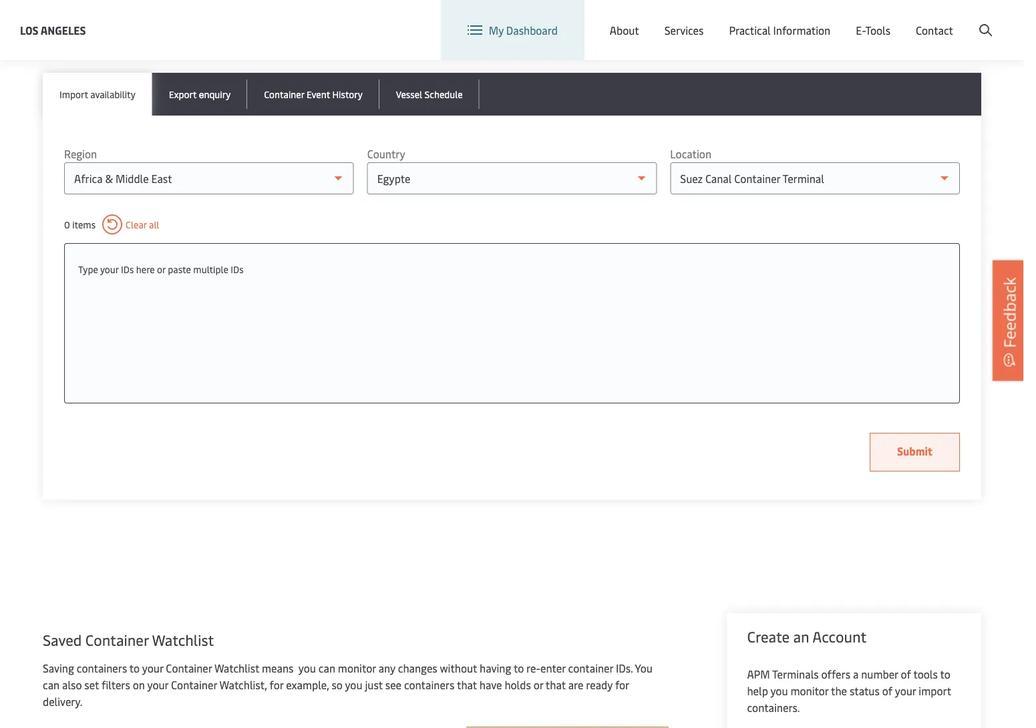 Task type: locate. For each thing, give the bounding box(es) containing it.
1 vertical spatial create
[[747, 627, 790, 646]]

0 vertical spatial location
[[683, 12, 724, 27]]

clear
[[126, 218, 147, 231]]

switch location button
[[627, 12, 724, 27]]

or
[[157, 263, 166, 275], [534, 678, 543, 692]]

just
[[365, 678, 383, 692]]

history
[[332, 88, 363, 100]]

to up "on"
[[130, 661, 140, 675]]

contact
[[916, 23, 953, 37]]

that down enter
[[546, 678, 566, 692]]

containers.
[[747, 700, 800, 715]]

monitor
[[338, 661, 376, 675], [791, 684, 829, 698]]

can up so
[[319, 661, 335, 675]]

submit button
[[870, 433, 960, 472]]

0 vertical spatial create
[[926, 12, 957, 27]]

create right /
[[926, 12, 957, 27]]

0 vertical spatial watchlist
[[152, 630, 214, 650]]

multiple
[[193, 263, 228, 275]]

1 that from the left
[[457, 678, 477, 692]]

re-
[[526, 661, 540, 675]]

my dashboard
[[489, 23, 558, 37]]

los
[[20, 23, 38, 37]]

containers down changes
[[404, 678, 455, 692]]

container event history button
[[247, 73, 379, 116]]

you
[[298, 661, 316, 675], [345, 678, 362, 692], [771, 684, 788, 698]]

your up "on"
[[142, 661, 163, 675]]

container notifications image
[[467, 727, 668, 728]]

help
[[747, 684, 768, 698]]

container
[[264, 88, 304, 100], [85, 630, 149, 650], [166, 661, 212, 675], [171, 678, 217, 692]]

ids right multiple
[[231, 263, 244, 275]]

paste
[[168, 263, 191, 275]]

0 vertical spatial of
[[901, 667, 911, 681]]

your
[[100, 263, 119, 275], [142, 661, 163, 675], [147, 678, 168, 692], [895, 684, 916, 698]]

can down saving
[[43, 678, 60, 692]]

2 horizontal spatial to
[[940, 667, 950, 681]]

for
[[270, 678, 283, 692], [615, 678, 629, 692]]

example,
[[286, 678, 329, 692]]

1 horizontal spatial containers
[[404, 678, 455, 692]]

1 horizontal spatial monitor
[[791, 684, 829, 698]]

0 horizontal spatial ids
[[121, 263, 134, 275]]

login / create account link
[[866, 0, 999, 39]]

or right here
[[157, 263, 166, 275]]

that
[[457, 678, 477, 692], [546, 678, 566, 692]]

0 horizontal spatial containers
[[77, 661, 127, 675]]

to left re-
[[514, 661, 524, 675]]

vessel
[[396, 88, 422, 100]]

0 horizontal spatial of
[[882, 684, 893, 698]]

1 horizontal spatial of
[[901, 667, 911, 681]]

event
[[307, 88, 330, 100]]

ids.
[[616, 661, 633, 675]]

0 horizontal spatial create
[[747, 627, 790, 646]]

practical
[[729, 23, 771, 37]]

or down re-
[[534, 678, 543, 692]]

information
[[773, 23, 831, 37]]

1 vertical spatial monitor
[[791, 684, 829, 698]]

0 vertical spatial account
[[959, 12, 999, 27]]

you right so
[[345, 678, 362, 692]]

0 horizontal spatial or
[[157, 263, 166, 275]]

you up example,
[[298, 661, 316, 675]]

clear all button
[[102, 214, 159, 234]]

1 vertical spatial containers
[[404, 678, 455, 692]]

0 vertical spatial monitor
[[338, 661, 376, 675]]

import availability
[[59, 88, 135, 100]]

1 vertical spatial location
[[670, 147, 711, 161]]

of left tools
[[901, 667, 911, 681]]

you up the containers.
[[771, 684, 788, 698]]

contact button
[[916, 0, 953, 60]]

location
[[683, 12, 724, 27], [670, 147, 711, 161]]

1 horizontal spatial ids
[[231, 263, 244, 275]]

here
[[136, 263, 155, 275]]

1 vertical spatial of
[[882, 684, 893, 698]]

an
[[793, 627, 809, 646]]

number
[[861, 667, 898, 681]]

saving
[[43, 661, 74, 675]]

1 vertical spatial watchlist
[[214, 661, 259, 675]]

account
[[959, 12, 999, 27], [812, 627, 867, 646]]

account up offers
[[812, 627, 867, 646]]

angeles
[[41, 23, 86, 37]]

about button
[[610, 0, 639, 60]]

containers
[[77, 661, 127, 675], [404, 678, 455, 692]]

containers up set
[[77, 661, 127, 675]]

have
[[480, 678, 502, 692]]

your down tools
[[895, 684, 916, 698]]

2 horizontal spatial you
[[771, 684, 788, 698]]

are
[[568, 678, 583, 692]]

None text field
[[78, 257, 946, 281]]

clear all
[[126, 218, 159, 231]]

that down without
[[457, 678, 477, 692]]

for down ids.
[[615, 678, 629, 692]]

switch
[[648, 12, 680, 27]]

monitor inside 'saving containers to your container watchlist means  you can monitor any changes without having to re-enter container ids. you can also set filters on your container watchlist, for example, so you just see containers that have holds or that are ready for delivery.'
[[338, 661, 376, 675]]

you inside apm terminals offers a number of tools to help you monitor the status of your import containers.
[[771, 684, 788, 698]]

submit
[[897, 444, 933, 458]]

tab list
[[43, 73, 981, 116]]

ids left here
[[121, 263, 134, 275]]

to inside apm terminals offers a number of tools to help you monitor the status of your import containers.
[[940, 667, 950, 681]]

create
[[926, 12, 957, 27], [747, 627, 790, 646]]

1 for from the left
[[270, 678, 283, 692]]

0 horizontal spatial monitor
[[338, 661, 376, 675]]

monitor up just
[[338, 661, 376, 675]]

services button
[[664, 0, 704, 60]]

1 horizontal spatial that
[[546, 678, 566, 692]]

to
[[130, 661, 140, 675], [514, 661, 524, 675], [940, 667, 950, 681]]

menu
[[800, 13, 827, 27]]

0
[[64, 218, 70, 231]]

ready
[[586, 678, 613, 692]]

to right tools
[[940, 667, 950, 681]]

1 horizontal spatial or
[[534, 678, 543, 692]]

1 horizontal spatial can
[[319, 661, 335, 675]]

1 vertical spatial or
[[534, 678, 543, 692]]

2 that from the left
[[546, 678, 566, 692]]

0 horizontal spatial to
[[130, 661, 140, 675]]

watchlist,
[[219, 678, 267, 692]]

container
[[568, 661, 613, 675]]

0 horizontal spatial can
[[43, 678, 60, 692]]

create left an
[[747, 627, 790, 646]]

type
[[78, 263, 98, 275]]

or inside 'saving containers to your container watchlist means  you can monitor any changes without having to re-enter container ids. you can also set filters on your container watchlist, for example, so you just see containers that have holds or that are ready for delivery.'
[[534, 678, 543, 692]]

dashboard
[[506, 23, 558, 37]]

account right contact
[[959, 12, 999, 27]]

1 vertical spatial can
[[43, 678, 60, 692]]

1 horizontal spatial for
[[615, 678, 629, 692]]

a
[[853, 667, 859, 681]]

of
[[901, 667, 911, 681], [882, 684, 893, 698]]

feedback button
[[993, 260, 1024, 381]]

0 horizontal spatial account
[[812, 627, 867, 646]]

0 vertical spatial can
[[319, 661, 335, 675]]

0 horizontal spatial that
[[457, 678, 477, 692]]

monitor down terminals
[[791, 684, 829, 698]]

1 vertical spatial account
[[812, 627, 867, 646]]

can
[[319, 661, 335, 675], [43, 678, 60, 692]]

for left example,
[[270, 678, 283, 692]]

0 horizontal spatial for
[[270, 678, 283, 692]]

saving containers to your container watchlist means  you can monitor any changes without having to re-enter container ids. you can also set filters on your container watchlist, for example, so you just see containers that have holds or that are ready for delivery.
[[43, 661, 653, 709]]

1 horizontal spatial create
[[926, 12, 957, 27]]

of down number
[[882, 684, 893, 698]]

еnquiry
[[199, 88, 231, 100]]

items
[[72, 218, 96, 231]]



Task type: describe. For each thing, give the bounding box(es) containing it.
los angeles link
[[20, 22, 86, 38]]

1 horizontal spatial account
[[959, 12, 999, 27]]

saved container watchlist
[[43, 630, 214, 650]]

about
[[610, 23, 639, 37]]

los angeles
[[20, 23, 86, 37]]

terminals
[[772, 667, 819, 681]]

enter
[[540, 661, 566, 675]]

watchlist inside 'saving containers to your container watchlist means  you can monitor any changes without having to re-enter container ids. you can also set filters on your container watchlist, for example, so you just see containers that have holds or that are ready for delivery.'
[[214, 661, 259, 675]]

my
[[489, 23, 504, 37]]

any
[[379, 661, 395, 675]]

import
[[919, 684, 951, 698]]

your right "on"
[[147, 678, 168, 692]]

global menu
[[766, 13, 827, 27]]

without
[[440, 661, 477, 675]]

tab list containing import availability
[[43, 73, 981, 116]]

filters
[[102, 678, 130, 692]]

apm
[[747, 667, 770, 681]]

practical information button
[[729, 0, 831, 60]]

status
[[850, 684, 880, 698]]

2 for from the left
[[615, 678, 629, 692]]

/
[[919, 12, 923, 27]]

global
[[766, 13, 797, 27]]

on
[[133, 678, 145, 692]]

tools
[[914, 667, 938, 681]]

e-
[[856, 23, 865, 37]]

0 vertical spatial containers
[[77, 661, 127, 675]]

1 ids from the left
[[121, 263, 134, 275]]

having
[[480, 661, 511, 675]]

your right type
[[100, 263, 119, 275]]

delivery.
[[43, 694, 82, 709]]

vessel schedule
[[396, 88, 463, 100]]

create inside login / create account link
[[926, 12, 957, 27]]

feedback
[[998, 277, 1020, 348]]

1 horizontal spatial to
[[514, 661, 524, 675]]

all
[[149, 218, 159, 231]]

e-tools
[[856, 23, 890, 37]]

0 horizontal spatial you
[[298, 661, 316, 675]]

holds
[[505, 678, 531, 692]]

saved
[[43, 630, 82, 650]]

2 ids from the left
[[231, 263, 244, 275]]

also
[[62, 678, 82, 692]]

container event history
[[264, 88, 363, 100]]

services
[[664, 23, 704, 37]]

my dashboard button
[[467, 0, 558, 60]]

country
[[367, 147, 405, 161]]

availability
[[90, 88, 135, 100]]

switch location
[[648, 12, 724, 27]]

set
[[84, 678, 99, 692]]

location inside button
[[683, 12, 724, 27]]

type your ids here or paste multiple ids
[[78, 263, 244, 275]]

your inside apm terminals offers a number of tools to help you monitor the status of your import containers.
[[895, 684, 916, 698]]

login / create account
[[891, 12, 999, 27]]

export еnquiry button
[[152, 73, 247, 116]]

tools
[[865, 23, 890, 37]]

0 items
[[64, 218, 96, 231]]

import availability button
[[43, 73, 152, 116]]

global menu button
[[737, 0, 841, 40]]

0 vertical spatial or
[[157, 263, 166, 275]]

offers
[[821, 667, 850, 681]]

container inside button
[[264, 88, 304, 100]]

export
[[169, 88, 197, 100]]

schedule
[[425, 88, 463, 100]]

practical information
[[729, 23, 831, 37]]

you
[[635, 661, 653, 675]]

changes
[[398, 661, 437, 675]]

e-tools button
[[856, 0, 890, 60]]

create an account
[[747, 627, 867, 646]]

apm terminals offers a number of tools to help you monitor the status of your import containers.
[[747, 667, 951, 715]]

import
[[59, 88, 88, 100]]

see
[[385, 678, 402, 692]]

region
[[64, 147, 97, 161]]

vessel schedule button
[[379, 73, 479, 116]]

login
[[891, 12, 917, 27]]

so
[[332, 678, 343, 692]]

export еnquiry
[[169, 88, 231, 100]]

the
[[831, 684, 847, 698]]

monitor inside apm terminals offers a number of tools to help you monitor the status of your import containers.
[[791, 684, 829, 698]]

1 horizontal spatial you
[[345, 678, 362, 692]]



Task type: vqa. For each thing, say whether or not it's contained in the screenshot.
Re-
yes



